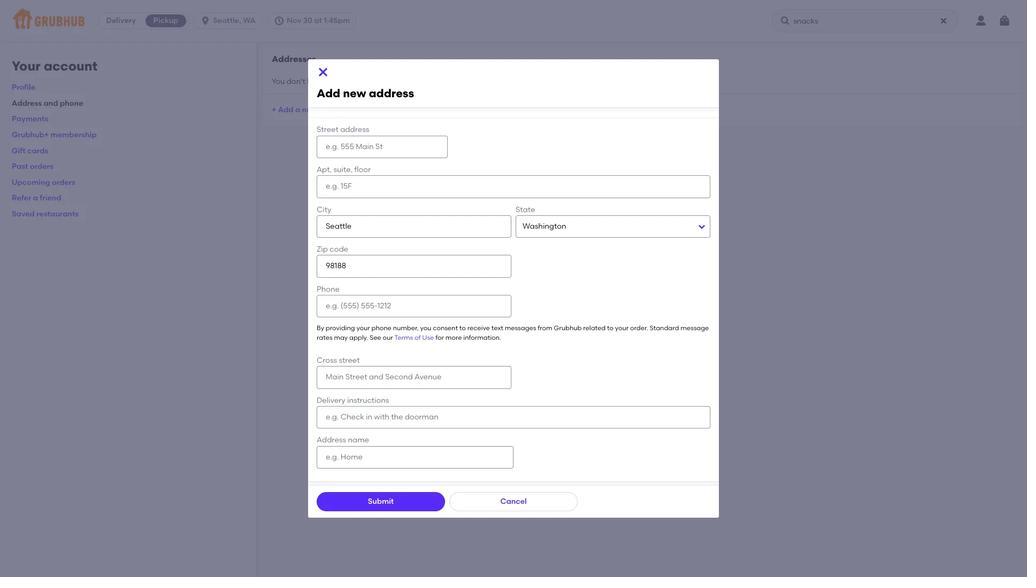 Task type: locate. For each thing, give the bounding box(es) containing it.
membership
[[51, 131, 97, 140]]

0 vertical spatial address
[[12, 99, 42, 108]]

delivery left pickup
[[106, 16, 136, 25]]

0 vertical spatial orders
[[30, 162, 53, 171]]

your left the order. at the right
[[615, 325, 629, 332]]

have
[[307, 77, 325, 86]]

phone
[[317, 285, 340, 294]]

address down profile
[[12, 99, 42, 108]]

your up apply. at the bottom left of page
[[357, 325, 370, 332]]

2 vertical spatial address
[[340, 125, 369, 135]]

to right related
[[607, 325, 614, 332]]

0 vertical spatial delivery
[[106, 16, 136, 25]]

City text field
[[317, 216, 512, 238]]

0 horizontal spatial address
[[12, 99, 42, 108]]

main navigation navigation
[[0, 0, 1027, 42]]

saved restaurants
[[12, 210, 79, 219]]

phone up the see
[[372, 325, 392, 332]]

delivery
[[106, 16, 136, 25], [317, 396, 346, 405]]

delivery button
[[99, 12, 143, 29]]

1 vertical spatial a
[[33, 194, 38, 203]]

a right the refer
[[33, 194, 38, 203]]

Phone telephone field
[[317, 295, 512, 318]]

a right +
[[295, 105, 300, 114]]

a inside button
[[295, 105, 300, 114]]

new up street
[[302, 105, 317, 114]]

0 vertical spatial address
[[369, 87, 414, 100]]

receive
[[467, 325, 490, 332]]

upcoming orders
[[12, 178, 75, 187]]

addresses
[[272, 54, 316, 64]]

restaurants
[[37, 210, 79, 219]]

address right street
[[340, 125, 369, 135]]

address
[[12, 99, 42, 108], [317, 436, 346, 445]]

+ add a new address button
[[272, 101, 349, 120]]

zip
[[317, 245, 328, 254]]

0 horizontal spatial add
[[278, 105, 294, 114]]

svg image
[[999, 14, 1011, 27], [200, 16, 211, 26], [940, 17, 948, 25]]

Apt, suite, floor text field
[[317, 176, 711, 198]]

consent
[[433, 325, 458, 332]]

0 vertical spatial phone
[[60, 99, 83, 108]]

your account
[[12, 58, 97, 74]]

0 horizontal spatial new
[[302, 105, 317, 114]]

1 horizontal spatial add
[[317, 87, 340, 100]]

1 horizontal spatial svg image
[[317, 66, 330, 79]]

delivery instructions
[[317, 396, 389, 405]]

address for address and phone
[[12, 99, 42, 108]]

saved
[[342, 77, 364, 86]]

of
[[415, 334, 421, 342]]

terms of use for more information.
[[395, 334, 501, 342]]

1 to from the left
[[460, 325, 466, 332]]

nov 30 at 1:45pm
[[287, 16, 350, 25]]

add down any
[[317, 87, 340, 100]]

grubhub+
[[12, 131, 49, 140]]

0 horizontal spatial to
[[460, 325, 466, 332]]

1 vertical spatial address
[[319, 105, 349, 114]]

Address name text field
[[317, 447, 514, 469]]

1 horizontal spatial to
[[607, 325, 614, 332]]

1 horizontal spatial address
[[317, 436, 346, 445]]

orders up friend
[[52, 178, 75, 187]]

phone
[[60, 99, 83, 108], [372, 325, 392, 332]]

1 vertical spatial add
[[278, 105, 294, 114]]

svg image
[[274, 16, 285, 26], [780, 16, 791, 26], [317, 66, 330, 79]]

payments link
[[12, 115, 48, 124]]

1 vertical spatial delivery
[[317, 396, 346, 405]]

1 horizontal spatial delivery
[[317, 396, 346, 405]]

to up the more
[[460, 325, 466, 332]]

cards
[[27, 146, 48, 156]]

address and phone
[[12, 99, 83, 108]]

address down addresses.
[[369, 87, 414, 100]]

upcoming
[[12, 178, 50, 187]]

delivery inside 'delivery' button
[[106, 16, 136, 25]]

1 vertical spatial new
[[302, 105, 317, 114]]

gift cards
[[12, 146, 48, 156]]

1 your from the left
[[357, 325, 370, 332]]

information.
[[464, 334, 501, 342]]

1 horizontal spatial your
[[615, 325, 629, 332]]

name
[[348, 436, 369, 445]]

a
[[295, 105, 300, 114], [33, 194, 38, 203]]

delivery for delivery
[[106, 16, 136, 25]]

see
[[370, 334, 381, 342]]

0 horizontal spatial svg image
[[274, 16, 285, 26]]

grubhub+ membership
[[12, 131, 97, 140]]

address left name
[[317, 436, 346, 445]]

address
[[369, 87, 414, 100], [319, 105, 349, 114], [340, 125, 369, 135]]

at
[[314, 16, 322, 25]]

orders up upcoming orders
[[30, 162, 53, 171]]

friend
[[40, 194, 61, 203]]

add right +
[[278, 105, 294, 114]]

orders for past orders
[[30, 162, 53, 171]]

0 horizontal spatial your
[[357, 325, 370, 332]]

svg image inside seattle, wa button
[[200, 16, 211, 26]]

0 horizontal spatial phone
[[60, 99, 83, 108]]

wa
[[243, 16, 256, 25]]

number,
[[393, 325, 419, 332]]

rates
[[317, 334, 333, 342]]

providing
[[326, 325, 355, 332]]

delivery left instructions
[[317, 396, 346, 405]]

your
[[12, 58, 41, 74]]

1:45pm
[[324, 16, 350, 25]]

grubhub
[[554, 325, 582, 332]]

1 vertical spatial address
[[317, 436, 346, 445]]

new down saved on the top left of the page
[[343, 87, 366, 100]]

saved
[[12, 210, 35, 219]]

1 horizontal spatial a
[[295, 105, 300, 114]]

Cross street text field
[[317, 367, 512, 389]]

1 vertical spatial orders
[[52, 178, 75, 187]]

floor
[[355, 165, 371, 174]]

seattle,
[[213, 16, 241, 25]]

address up street
[[319, 105, 349, 114]]

2 your from the left
[[615, 325, 629, 332]]

phone right the and
[[60, 99, 83, 108]]

1 vertical spatial phone
[[372, 325, 392, 332]]

addresses.
[[366, 77, 405, 86]]

submit
[[368, 498, 394, 507]]

0 horizontal spatial delivery
[[106, 16, 136, 25]]

0 horizontal spatial svg image
[[200, 16, 211, 26]]

seattle, wa button
[[193, 12, 267, 29]]

0 vertical spatial new
[[343, 87, 366, 100]]

2 horizontal spatial svg image
[[780, 16, 791, 26]]

new
[[343, 87, 366, 100], [302, 105, 317, 114]]

0 vertical spatial add
[[317, 87, 340, 100]]

upcoming orders link
[[12, 178, 75, 187]]

+ add a new address
[[272, 105, 349, 114]]

1 horizontal spatial phone
[[372, 325, 392, 332]]

0 vertical spatial a
[[295, 105, 300, 114]]



Task type: describe. For each thing, give the bounding box(es) containing it.
nov 30 at 1:45pm button
[[267, 12, 361, 29]]

may
[[334, 334, 348, 342]]

Delivery instructions text field
[[317, 407, 711, 429]]

don't
[[287, 77, 305, 86]]

code
[[330, 245, 348, 254]]

profile link
[[12, 83, 35, 92]]

0 horizontal spatial a
[[33, 194, 38, 203]]

address for address name
[[317, 436, 346, 445]]

saved restaurants link
[[12, 210, 79, 219]]

terms of use link
[[395, 334, 434, 342]]

suite,
[[334, 165, 353, 174]]

order.
[[630, 325, 648, 332]]

apt, suite, floor
[[317, 165, 371, 174]]

street
[[339, 356, 360, 366]]

cross
[[317, 356, 337, 366]]

cancel button
[[449, 493, 578, 512]]

our
[[383, 334, 393, 342]]

by
[[317, 325, 324, 332]]

refer
[[12, 194, 31, 203]]

message
[[681, 325, 709, 332]]

standard
[[650, 325, 679, 332]]

30
[[303, 16, 312, 25]]

submit button
[[317, 493, 445, 512]]

address name
[[317, 436, 369, 445]]

past orders
[[12, 162, 53, 171]]

you
[[420, 325, 432, 332]]

past
[[12, 162, 28, 171]]

gift
[[12, 146, 26, 156]]

any
[[327, 77, 340, 86]]

messages
[[505, 325, 536, 332]]

1 horizontal spatial new
[[343, 87, 366, 100]]

account
[[44, 58, 97, 74]]

orders for upcoming orders
[[52, 178, 75, 187]]

delivery for delivery instructions
[[317, 396, 346, 405]]

you
[[272, 77, 285, 86]]

gift cards link
[[12, 146, 48, 156]]

address and phone link
[[12, 99, 83, 108]]

cancel
[[500, 498, 527, 507]]

zip code
[[317, 245, 348, 254]]

seattle, wa
[[213, 16, 256, 25]]

more
[[446, 334, 462, 342]]

svg image inside nov 30 at 1:45pm button
[[274, 16, 285, 26]]

apt,
[[317, 165, 332, 174]]

from
[[538, 325, 552, 332]]

phone inside by providing your phone number, you consent to receive text messages from grubhub related to your order. standard message rates may apply. see our
[[372, 325, 392, 332]]

city
[[317, 205, 331, 214]]

+
[[272, 105, 276, 114]]

cross street
[[317, 356, 360, 366]]

and
[[44, 99, 58, 108]]

you don't have any saved addresses.
[[272, 77, 405, 86]]

past orders link
[[12, 162, 53, 171]]

address inside button
[[319, 105, 349, 114]]

instructions
[[347, 396, 389, 405]]

street
[[317, 125, 339, 135]]

2 to from the left
[[607, 325, 614, 332]]

1 horizontal spatial svg image
[[940, 17, 948, 25]]

terms
[[395, 334, 413, 342]]

refer a friend link
[[12, 194, 61, 203]]

2 horizontal spatial svg image
[[999, 14, 1011, 27]]

state
[[516, 205, 535, 214]]

for
[[436, 334, 444, 342]]

street address
[[317, 125, 369, 135]]

pickup
[[153, 16, 179, 25]]

add inside button
[[278, 105, 294, 114]]

grubhub+ membership link
[[12, 131, 97, 140]]

apply.
[[349, 334, 368, 342]]

new inside button
[[302, 105, 317, 114]]

by providing your phone number, you consent to receive text messages from grubhub related to your order. standard message rates may apply. see our
[[317, 325, 709, 342]]

related
[[583, 325, 606, 332]]

add new address
[[317, 87, 414, 100]]

Street address text field
[[317, 136, 448, 158]]

text
[[492, 325, 503, 332]]

pickup button
[[143, 12, 188, 29]]

profile
[[12, 83, 35, 92]]

nov
[[287, 16, 301, 25]]

Zip code telephone field
[[317, 255, 512, 278]]

payments
[[12, 115, 48, 124]]

use
[[422, 334, 434, 342]]



Task type: vqa. For each thing, say whether or not it's contained in the screenshot.
espresso shot Image
no



